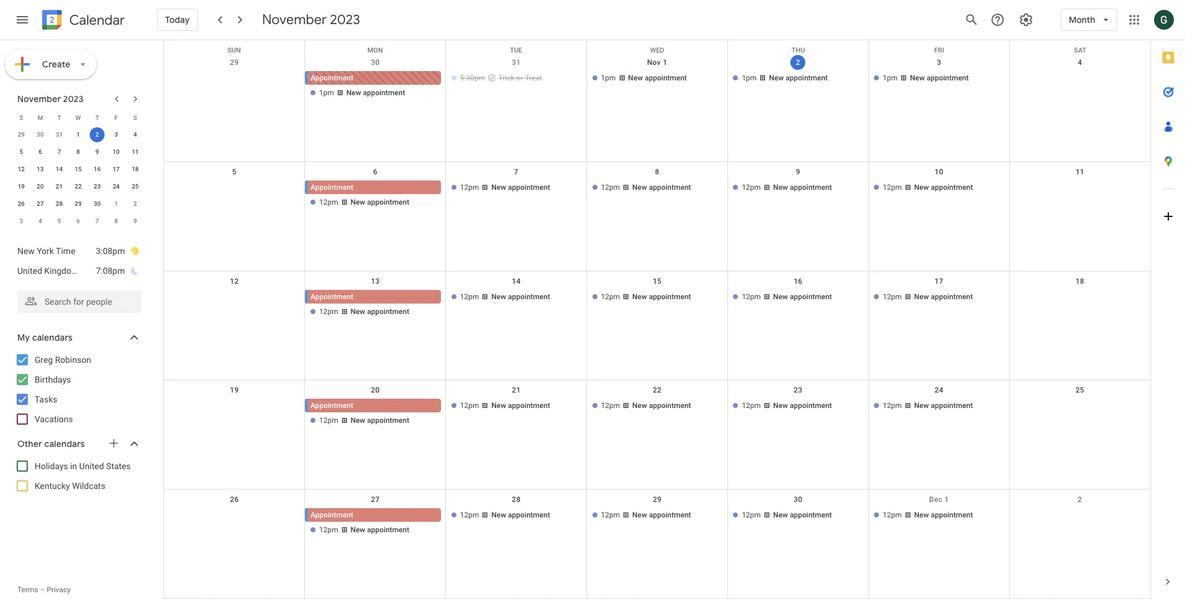 Task type: locate. For each thing, give the bounding box(es) containing it.
0 vertical spatial 18
[[132, 166, 139, 173]]

1 horizontal spatial s
[[133, 114, 137, 121]]

27 element
[[33, 197, 48, 212]]

united right in
[[79, 462, 104, 471]]

row containing sun
[[164, 40, 1151, 54]]

27 inside november 2023 grid
[[37, 200, 44, 207]]

birthdays
[[35, 375, 71, 385]]

17
[[113, 166, 120, 173], [935, 277, 944, 286]]

0 vertical spatial calendars
[[32, 332, 73, 343]]

1 vertical spatial 7
[[514, 168, 519, 176]]

1 vertical spatial 3
[[114, 131, 118, 138]]

12pm
[[460, 183, 479, 192], [601, 183, 620, 192], [742, 183, 761, 192], [883, 183, 902, 192], [319, 198, 338, 207], [460, 292, 479, 301], [601, 292, 620, 301], [742, 292, 761, 301], [883, 292, 902, 301], [319, 307, 338, 316], [460, 402, 479, 410], [601, 402, 620, 410], [742, 402, 761, 410], [883, 402, 902, 410], [319, 417, 338, 425], [460, 511, 479, 520], [601, 511, 620, 520], [742, 511, 761, 520], [883, 511, 902, 520], [319, 526, 338, 535]]

0 horizontal spatial 3
[[19, 218, 23, 225]]

calendar element
[[40, 7, 125, 35]]

0 vertical spatial 16
[[94, 166, 101, 173]]

3 down f
[[114, 131, 118, 138]]

1 vertical spatial 31
[[56, 131, 63, 138]]

11 inside "11" 'element'
[[132, 148, 139, 155]]

29
[[230, 58, 239, 67], [18, 131, 25, 138], [75, 200, 82, 207], [653, 496, 662, 504]]

list
[[5, 236, 151, 286]]

7 for sun
[[514, 168, 519, 176]]

t up 2 cell
[[95, 114, 99, 121]]

0 vertical spatial november 2023
[[262, 11, 360, 28]]

1 t from the left
[[57, 114, 61, 121]]

terms link
[[17, 586, 38, 595]]

31 for nov 1
[[512, 58, 521, 67]]

31 down tue
[[512, 58, 521, 67]]

12 inside grid
[[230, 277, 239, 286]]

new appointment
[[628, 74, 687, 82], [769, 74, 828, 82], [910, 74, 969, 82], [346, 88, 405, 97], [492, 183, 550, 192], [633, 183, 691, 192], [773, 183, 832, 192], [914, 183, 973, 192], [351, 198, 409, 207], [492, 292, 550, 301], [633, 292, 691, 301], [773, 292, 832, 301], [914, 292, 973, 301], [351, 307, 409, 316], [492, 402, 550, 410], [633, 402, 691, 410], [773, 402, 832, 410], [914, 402, 973, 410], [351, 417, 409, 425], [492, 511, 550, 520], [633, 511, 691, 520], [773, 511, 832, 520], [914, 511, 973, 520], [351, 526, 409, 535]]

4 appointment button from the top
[[307, 399, 441, 413]]

0 vertical spatial 26
[[18, 200, 25, 207]]

26
[[18, 200, 25, 207], [230, 496, 239, 504]]

0 horizontal spatial 5
[[19, 148, 23, 155]]

1 vertical spatial 18
[[1076, 277, 1085, 286]]

22
[[75, 183, 82, 190], [653, 386, 662, 395]]

0 horizontal spatial 20
[[37, 183, 44, 190]]

5
[[19, 148, 23, 155], [232, 168, 237, 176], [57, 218, 61, 225]]

1 horizontal spatial t
[[95, 114, 99, 121]]

row containing s
[[12, 109, 145, 126]]

appointment button for 20
[[307, 399, 441, 413]]

1 horizontal spatial 28
[[512, 496, 521, 504]]

1 vertical spatial calendars
[[44, 439, 85, 450]]

december 8 element
[[109, 214, 124, 229]]

december 1 element
[[109, 197, 124, 212]]

0 horizontal spatial 22
[[75, 183, 82, 190]]

december 9 element
[[128, 214, 143, 229]]

robinson
[[55, 355, 91, 365]]

1 vertical spatial november
[[17, 93, 61, 105]]

united down york
[[17, 266, 42, 276]]

0 horizontal spatial 31
[[56, 131, 63, 138]]

greg
[[35, 355, 53, 365]]

1 horizontal spatial 17
[[935, 277, 944, 286]]

0 horizontal spatial 9
[[95, 148, 99, 155]]

–
[[40, 586, 45, 595]]

8
[[76, 148, 80, 155], [655, 168, 660, 176], [114, 218, 118, 225]]

calendars inside other calendars dropdown button
[[44, 439, 85, 450]]

6 for sun
[[373, 168, 378, 176]]

31 inside october 31 'element'
[[56, 131, 63, 138]]

3 for nov 1
[[937, 58, 942, 67]]

15
[[75, 166, 82, 173], [653, 277, 662, 286]]

1 horizontal spatial november 2023
[[262, 11, 360, 28]]

1 horizontal spatial 20
[[371, 386, 380, 395]]

23
[[94, 183, 101, 190], [794, 386, 803, 395]]

17 inside 17 element
[[113, 166, 120, 173]]

1 vertical spatial united
[[79, 462, 104, 471]]

0 vertical spatial 2023
[[330, 11, 360, 28]]

2 vertical spatial 3
[[19, 218, 23, 225]]

1 horizontal spatial 16
[[794, 277, 803, 286]]

appointment
[[645, 74, 687, 82], [786, 74, 828, 82], [927, 74, 969, 82], [363, 88, 405, 97], [508, 183, 550, 192], [649, 183, 691, 192], [790, 183, 832, 192], [931, 183, 973, 192], [367, 198, 409, 207], [508, 292, 550, 301], [649, 292, 691, 301], [790, 292, 832, 301], [931, 292, 973, 301], [367, 307, 409, 316], [508, 402, 550, 410], [649, 402, 691, 410], [790, 402, 832, 410], [931, 402, 973, 410], [367, 417, 409, 425], [508, 511, 550, 520], [649, 511, 691, 520], [790, 511, 832, 520], [931, 511, 973, 520], [367, 526, 409, 535]]

1 vertical spatial 24
[[935, 386, 944, 395]]

27 for dec 1
[[371, 496, 380, 504]]

26 inside november 2023 grid
[[18, 200, 25, 207]]

3 inside grid
[[937, 58, 942, 67]]

row
[[164, 40, 1151, 54], [164, 53, 1151, 162], [12, 109, 145, 126], [12, 126, 145, 144], [12, 144, 145, 161], [12, 161, 145, 178], [164, 162, 1151, 271], [12, 178, 145, 196], [12, 196, 145, 213], [12, 213, 145, 230], [164, 271, 1151, 381], [164, 381, 1151, 490], [164, 490, 1151, 600]]

s right f
[[133, 114, 137, 121]]

1 appointment from the top
[[311, 74, 353, 82]]

3 appointment from the top
[[311, 292, 353, 301]]

2 horizontal spatial 3
[[937, 58, 942, 67]]

6
[[38, 148, 42, 155], [373, 168, 378, 176], [76, 218, 80, 225]]

create button
[[5, 49, 96, 79]]

0 vertical spatial 17
[[113, 166, 120, 173]]

25
[[132, 183, 139, 190], [1076, 386, 1085, 395]]

1 right dec
[[945, 496, 949, 504]]

31 right october 30 element
[[56, 131, 63, 138]]

30
[[371, 58, 380, 67], [37, 131, 44, 138], [94, 200, 101, 207], [794, 496, 803, 504]]

5 inside december 5 element
[[57, 218, 61, 225]]

28 for dec 1
[[512, 496, 521, 504]]

appointment button for 6
[[307, 181, 441, 194]]

vacations
[[35, 415, 73, 424]]

11 element
[[128, 145, 143, 160]]

20
[[37, 183, 44, 190], [371, 386, 380, 395]]

3 down 'fri'
[[937, 58, 942, 67]]

december 5 element
[[52, 214, 67, 229]]

2 appointment button from the top
[[307, 181, 441, 194]]

1 horizontal spatial 21
[[512, 386, 521, 395]]

terms
[[17, 586, 38, 595]]

4 appointment from the top
[[311, 402, 353, 410]]

None search field
[[0, 286, 153, 313]]

calendars for my calendars
[[32, 332, 73, 343]]

11 for november 2023
[[132, 148, 139, 155]]

main drawer image
[[15, 12, 30, 27]]

1 horizontal spatial 10
[[935, 168, 944, 176]]

26 for 1
[[18, 200, 25, 207]]

1 horizontal spatial 22
[[653, 386, 662, 395]]

0 vertical spatial 4
[[1078, 58, 1083, 67]]

0 horizontal spatial 6
[[38, 148, 42, 155]]

sat
[[1074, 46, 1087, 54]]

1 horizontal spatial 19
[[230, 386, 239, 395]]

28 inside november 2023 grid
[[56, 200, 63, 207]]

1 horizontal spatial 15
[[653, 277, 662, 286]]

cell
[[164, 71, 305, 101], [305, 71, 446, 101], [1010, 71, 1151, 101], [164, 181, 305, 210], [305, 181, 446, 210], [1010, 181, 1151, 210], [164, 290, 305, 320], [305, 290, 446, 320], [164, 399, 305, 429], [305, 399, 446, 429], [164, 509, 305, 538], [305, 509, 446, 538]]

calendars up in
[[44, 439, 85, 450]]

2 vertical spatial 9
[[133, 218, 137, 225]]

0 vertical spatial 23
[[94, 183, 101, 190]]

1 down 24 element
[[114, 200, 118, 207]]

november 2023
[[262, 11, 360, 28], [17, 93, 84, 105]]

0 vertical spatial 10
[[113, 148, 120, 155]]

1 horizontal spatial 14
[[512, 277, 521, 286]]

2023
[[330, 11, 360, 28], [63, 93, 84, 105]]

4 down '27' element
[[38, 218, 42, 225]]

0 horizontal spatial 18
[[132, 166, 139, 173]]

time
[[56, 246, 75, 256], [81, 266, 100, 276]]

greg robinson
[[35, 355, 91, 365]]

time up kingdom
[[56, 246, 75, 256]]

0 vertical spatial 24
[[113, 183, 120, 190]]

17 element
[[109, 162, 124, 177]]

0 horizontal spatial 14
[[56, 166, 63, 173]]

8 inside row
[[114, 218, 118, 225]]

0 vertical spatial 7
[[57, 148, 61, 155]]

f
[[115, 114, 118, 121]]

16
[[94, 166, 101, 173], [794, 277, 803, 286]]

1 horizontal spatial 23
[[794, 386, 803, 395]]

9
[[95, 148, 99, 155], [796, 168, 801, 176], [133, 218, 137, 225]]

fri
[[935, 46, 944, 54]]

october 29 element
[[14, 127, 29, 142]]

calendars for other calendars
[[44, 439, 85, 450]]

31
[[512, 58, 521, 67], [56, 131, 63, 138]]

0 horizontal spatial 13
[[37, 166, 44, 173]]

0 horizontal spatial 15
[[75, 166, 82, 173]]

2, today element
[[90, 127, 105, 142]]

1 list item from the top
[[17, 241, 140, 261]]

grid containing 29
[[163, 40, 1151, 600]]

1 horizontal spatial time
[[81, 266, 100, 276]]

0 vertical spatial 9
[[95, 148, 99, 155]]

1 horizontal spatial 18
[[1076, 277, 1085, 286]]

0 horizontal spatial 11
[[132, 148, 139, 155]]

calendars
[[32, 332, 73, 343], [44, 439, 85, 450]]

nov
[[647, 58, 661, 67]]

10 element
[[109, 145, 124, 160]]

appointment for 20
[[311, 402, 353, 410]]

7:08pm
[[96, 266, 125, 276]]

0 vertical spatial 6
[[38, 148, 42, 155]]

26 element
[[14, 197, 29, 212]]

7
[[57, 148, 61, 155], [514, 168, 519, 176], [95, 218, 99, 225]]

0 horizontal spatial 19
[[18, 183, 25, 190]]

time for kingdom
[[81, 266, 100, 276]]

dec 1
[[929, 496, 949, 504]]

my calendars button
[[2, 328, 153, 348]]

row containing 3
[[12, 213, 145, 230]]

0 horizontal spatial 21
[[56, 183, 63, 190]]

1 horizontal spatial 4
[[133, 131, 137, 138]]

7 inside row
[[95, 218, 99, 225]]

10 for sun
[[935, 168, 944, 176]]

appointment for 6
[[311, 183, 353, 192]]

18 element
[[128, 162, 143, 177]]

21
[[56, 183, 63, 190], [512, 386, 521, 395]]

5 appointment from the top
[[311, 511, 353, 520]]

appointment button
[[307, 71, 441, 85], [307, 181, 441, 194], [307, 290, 441, 304], [307, 399, 441, 413], [307, 509, 441, 522]]

united kingdom time 7:08pm
[[17, 266, 125, 276]]

5 appointment button from the top
[[307, 509, 441, 522]]

1 s from the left
[[19, 114, 23, 121]]

list item up united kingdom time 7:08pm
[[17, 241, 140, 261]]

23 inside the 23 element
[[94, 183, 101, 190]]

19 inside november 2023 grid
[[18, 183, 25, 190]]

1 vertical spatial 9
[[796, 168, 801, 176]]

1 horizontal spatial 11
[[1076, 168, 1085, 176]]

28
[[56, 200, 63, 207], [512, 496, 521, 504]]

t up october 31 'element'
[[57, 114, 61, 121]]

10 inside 10 element
[[113, 148, 120, 155]]

list containing new york time
[[5, 236, 151, 286]]

0 vertical spatial 21
[[56, 183, 63, 190]]

appointment button for 30
[[307, 71, 441, 85]]

december 2 element
[[128, 197, 143, 212]]

tue
[[510, 46, 523, 54]]

11
[[132, 148, 139, 155], [1076, 168, 1085, 176]]

november
[[262, 11, 327, 28], [17, 93, 61, 105]]

s
[[19, 114, 23, 121], [133, 114, 137, 121]]

month
[[1069, 14, 1096, 25]]

0 horizontal spatial 25
[[132, 183, 139, 190]]

other
[[17, 439, 42, 450]]

0 vertical spatial 22
[[75, 183, 82, 190]]

0 vertical spatial 27
[[37, 200, 44, 207]]

4 up "11" 'element'
[[133, 131, 137, 138]]

2 appointment from the top
[[311, 183, 353, 192]]

4 down sat
[[1078, 58, 1083, 67]]

1 horizontal spatial 24
[[935, 386, 944, 395]]

21 inside "element"
[[56, 183, 63, 190]]

2 vertical spatial 6
[[76, 218, 80, 225]]

0 horizontal spatial 17
[[113, 166, 120, 173]]

1 vertical spatial 2023
[[63, 93, 84, 105]]

0 vertical spatial november
[[262, 11, 327, 28]]

0 vertical spatial 31
[[512, 58, 521, 67]]

25 element
[[128, 179, 143, 194]]

list item up search for people text box
[[17, 261, 140, 281]]

w
[[76, 114, 81, 121]]

1 horizontal spatial 26
[[230, 496, 239, 504]]

2 horizontal spatial 8
[[655, 168, 660, 176]]

row group
[[12, 126, 145, 230]]

december 4 element
[[33, 214, 48, 229]]

0 horizontal spatial 10
[[113, 148, 120, 155]]

time down 3:08pm
[[81, 266, 100, 276]]

26 for dec 1
[[230, 496, 239, 504]]

2 horizontal spatial 7
[[514, 168, 519, 176]]

1pm
[[601, 74, 616, 82], [742, 74, 757, 82], [883, 74, 898, 82], [319, 88, 334, 97]]

1
[[663, 58, 667, 67], [76, 131, 80, 138], [114, 200, 118, 207], [945, 496, 949, 504]]

s up october 29 element
[[19, 114, 23, 121]]

2 list item from the top
[[17, 261, 140, 281]]

10
[[113, 148, 120, 155], [935, 168, 944, 176]]

other calendars
[[17, 439, 85, 450]]

1 vertical spatial 26
[[230, 496, 239, 504]]

2 t from the left
[[95, 114, 99, 121]]

24
[[113, 183, 120, 190], [935, 386, 944, 395]]

0 horizontal spatial t
[[57, 114, 61, 121]]

0 horizontal spatial s
[[19, 114, 23, 121]]

new
[[628, 74, 643, 82], [769, 74, 784, 82], [910, 74, 925, 82], [346, 88, 361, 97], [492, 183, 506, 192], [633, 183, 647, 192], [773, 183, 788, 192], [914, 183, 929, 192], [351, 198, 365, 207], [17, 246, 35, 256], [492, 292, 506, 301], [633, 292, 647, 301], [773, 292, 788, 301], [914, 292, 929, 301], [351, 307, 365, 316], [492, 402, 506, 410], [633, 402, 647, 410], [773, 402, 788, 410], [914, 402, 929, 410], [351, 417, 365, 425], [492, 511, 506, 520], [633, 511, 647, 520], [773, 511, 788, 520], [914, 511, 929, 520], [351, 526, 365, 535]]

3 appointment button from the top
[[307, 290, 441, 304]]

1 vertical spatial 4
[[133, 131, 137, 138]]

27
[[37, 200, 44, 207], [371, 496, 380, 504]]

0 horizontal spatial 28
[[56, 200, 63, 207]]

t
[[57, 114, 61, 121], [95, 114, 99, 121]]

1 horizontal spatial 27
[[371, 496, 380, 504]]

0 vertical spatial 20
[[37, 183, 44, 190]]

23 element
[[90, 179, 105, 194]]

list item
[[17, 241, 140, 261], [17, 261, 140, 281]]

16 inside november 2023 grid
[[94, 166, 101, 173]]

privacy
[[47, 586, 71, 595]]

1 vertical spatial 13
[[371, 277, 380, 286]]

united
[[17, 266, 42, 276], [79, 462, 104, 471]]

thu
[[792, 46, 805, 54]]

appointment
[[311, 74, 353, 82], [311, 183, 353, 192], [311, 292, 353, 301], [311, 402, 353, 410], [311, 511, 353, 520]]

0 horizontal spatial time
[[56, 246, 75, 256]]

grid
[[163, 40, 1151, 600]]

0 vertical spatial 14
[[56, 166, 63, 173]]

1 vertical spatial 14
[[512, 277, 521, 286]]

1 vertical spatial november 2023
[[17, 93, 84, 105]]

14
[[56, 166, 63, 173], [512, 277, 521, 286]]

19
[[18, 183, 25, 190], [230, 386, 239, 395]]

Search for people text field
[[25, 291, 134, 313]]

18
[[132, 166, 139, 173], [1076, 277, 1085, 286]]

0 vertical spatial 12
[[18, 166, 25, 173]]

1 appointment button from the top
[[307, 71, 441, 85]]

today button
[[157, 5, 198, 35]]

3
[[937, 58, 942, 67], [114, 131, 118, 138], [19, 218, 23, 225]]

calendars up greg
[[32, 332, 73, 343]]

5 for november 2023
[[19, 148, 23, 155]]

1 horizontal spatial united
[[79, 462, 104, 471]]

1 horizontal spatial 2023
[[330, 11, 360, 28]]

2 horizontal spatial 6
[[373, 168, 378, 176]]

4 inside the december 4 element
[[38, 218, 42, 225]]

3 down 26 element on the left top of page
[[19, 218, 23, 225]]

0 horizontal spatial 26
[[18, 200, 25, 207]]

2 vertical spatial 5
[[57, 218, 61, 225]]

tasks
[[35, 395, 57, 405]]

tab list
[[1151, 40, 1185, 565]]

4
[[1078, 58, 1083, 67], [133, 131, 137, 138], [38, 218, 42, 225]]

1 vertical spatial 8
[[655, 168, 660, 176]]

0 horizontal spatial 7
[[57, 148, 61, 155]]

calendars inside my calendars dropdown button
[[32, 332, 73, 343]]

kentucky
[[35, 481, 70, 491]]



Task type: vqa. For each thing, say whether or not it's contained in the screenshot.
Month
yes



Task type: describe. For each thing, give the bounding box(es) containing it.
6 inside "december 6" element
[[76, 218, 80, 225]]

appointment for 27
[[311, 511, 353, 520]]

sun
[[227, 46, 241, 54]]

14 inside november 2023 grid
[[56, 166, 63, 173]]

5:30pm
[[460, 74, 485, 82]]

21 element
[[52, 179, 67, 194]]

24 element
[[109, 179, 124, 194]]

appointment button for 13
[[307, 290, 441, 304]]

holidays
[[35, 462, 68, 471]]

2 cell
[[88, 126, 107, 144]]

december 3 element
[[14, 214, 29, 229]]

20 element
[[33, 179, 48, 194]]

16 element
[[90, 162, 105, 177]]

22 inside november 2023 grid
[[75, 183, 82, 190]]

1 vertical spatial 15
[[653, 277, 662, 286]]

1 vertical spatial 19
[[230, 386, 239, 395]]

kingdom
[[44, 266, 79, 276]]

december 7 element
[[90, 214, 105, 229]]

october 31 element
[[52, 127, 67, 142]]

my calendars list
[[2, 350, 153, 429]]

1 vertical spatial 16
[[794, 277, 803, 286]]

calendar
[[69, 11, 125, 29]]

6 for november 2023
[[38, 148, 42, 155]]

mon
[[367, 46, 383, 54]]

25 inside november 2023 grid
[[132, 183, 139, 190]]

nov 1
[[647, 58, 667, 67]]

appointment for 30
[[311, 74, 353, 82]]

in
[[70, 462, 77, 471]]

october 30 element
[[33, 127, 48, 142]]

york
[[37, 246, 54, 256]]

or
[[517, 74, 523, 82]]

treat
[[525, 74, 542, 82]]

24 inside november 2023 grid
[[113, 183, 120, 190]]

30 element
[[90, 197, 105, 212]]

4 for 1
[[133, 131, 137, 138]]

holidays in united states
[[35, 462, 131, 471]]

0 horizontal spatial november
[[17, 93, 61, 105]]

today
[[165, 14, 190, 25]]

12 inside row group
[[18, 166, 25, 173]]

kentucky wildcats
[[35, 481, 105, 491]]

15 element
[[71, 162, 86, 177]]

1 down w
[[76, 131, 80, 138]]

20 inside grid
[[37, 183, 44, 190]]

0 vertical spatial united
[[17, 266, 42, 276]]

13 inside row group
[[37, 166, 44, 173]]

9 for november 2023
[[95, 148, 99, 155]]

november 2023 grid
[[12, 109, 145, 230]]

other calendars button
[[2, 434, 153, 454]]

united inside other calendars "list"
[[79, 462, 104, 471]]

11 for sun
[[1076, 168, 1085, 176]]

1 vertical spatial 20
[[371, 386, 380, 395]]

month button
[[1061, 5, 1117, 35]]

appointment button for 27
[[307, 509, 441, 522]]

create
[[42, 59, 70, 70]]

13 inside grid
[[371, 277, 380, 286]]

privacy link
[[47, 586, 71, 595]]

8 for november 2023
[[76, 148, 80, 155]]

19 element
[[14, 179, 29, 194]]

list item containing united kingdom time
[[17, 261, 140, 281]]

add other calendars image
[[108, 437, 120, 450]]

2 inside cell
[[95, 131, 99, 138]]

trick
[[499, 74, 515, 82]]

10 for november 2023
[[113, 148, 120, 155]]

8 for sun
[[655, 168, 660, 176]]

3 for 1
[[114, 131, 118, 138]]

new york time
[[17, 246, 75, 256]]

3 inside the december 3 element
[[19, 218, 23, 225]]

13 element
[[33, 162, 48, 177]]

1 horizontal spatial 25
[[1076, 386, 1085, 395]]

my
[[17, 332, 30, 343]]

3:08pm
[[96, 246, 125, 256]]

15 inside "element"
[[75, 166, 82, 173]]

states
[[106, 462, 131, 471]]

wed
[[650, 46, 665, 54]]

9 for sun
[[796, 168, 801, 176]]

5 for sun
[[232, 168, 237, 176]]

29 element
[[71, 197, 86, 212]]

trick or treat
[[499, 74, 542, 82]]

calendar heading
[[67, 11, 125, 29]]

december 6 element
[[71, 214, 86, 229]]

22 element
[[71, 179, 86, 194]]

18 inside november 2023 grid
[[132, 166, 139, 173]]

my calendars
[[17, 332, 73, 343]]

m
[[38, 114, 43, 121]]

time for york
[[56, 246, 75, 256]]

12 element
[[14, 162, 29, 177]]

list item containing new york time
[[17, 241, 140, 261]]

28 for 1
[[56, 200, 63, 207]]

31 for 1
[[56, 131, 63, 138]]

9 inside row
[[133, 218, 137, 225]]

row group containing 29
[[12, 126, 145, 230]]

2 s from the left
[[133, 114, 137, 121]]

dec
[[929, 496, 943, 504]]

14 element
[[52, 162, 67, 177]]

1 right the nov
[[663, 58, 667, 67]]

appointment for 13
[[311, 292, 353, 301]]

settings menu image
[[1019, 12, 1034, 27]]

4 for nov 1
[[1078, 58, 1083, 67]]

7 for november 2023
[[57, 148, 61, 155]]

1 vertical spatial 23
[[794, 386, 803, 395]]

wildcats
[[72, 481, 105, 491]]

28 element
[[52, 197, 67, 212]]

other calendars list
[[2, 457, 153, 496]]

27 for 1
[[37, 200, 44, 207]]

1 vertical spatial 21
[[512, 386, 521, 395]]

0 horizontal spatial november 2023
[[17, 93, 84, 105]]

0 horizontal spatial 2023
[[63, 93, 84, 105]]

terms – privacy
[[17, 586, 71, 595]]



